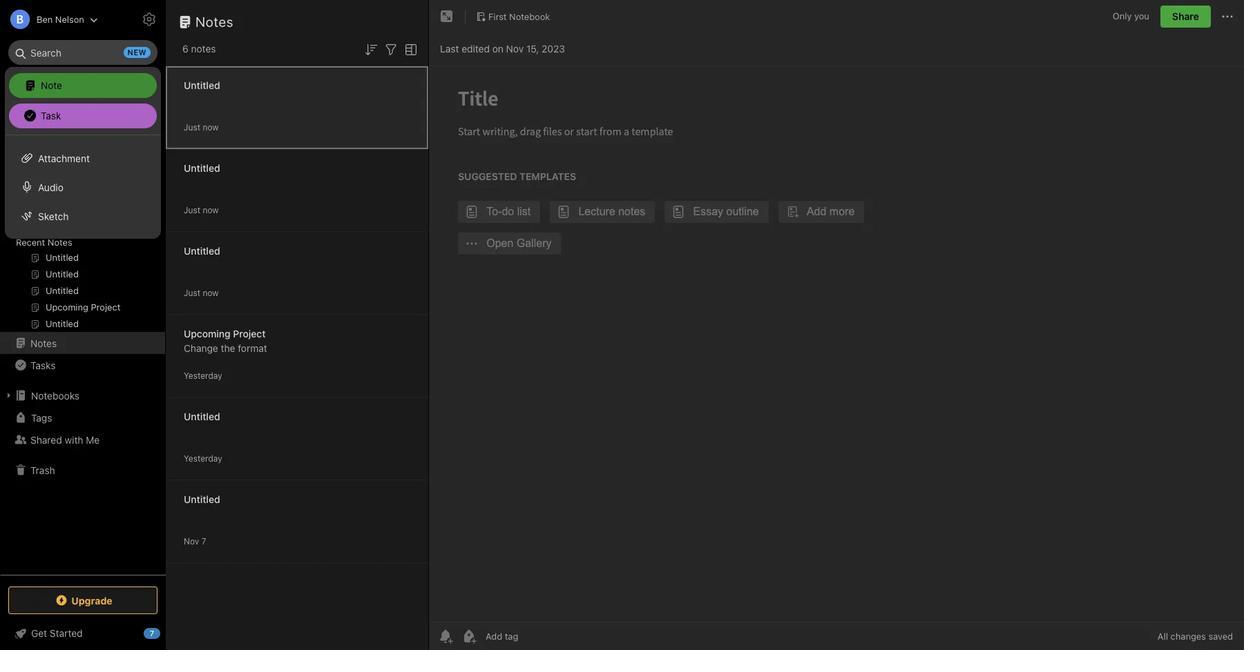 Task type: describe. For each thing, give the bounding box(es) containing it.
home
[[30, 114, 57, 125]]

get started
[[31, 628, 83, 640]]

all changes saved
[[1158, 631, 1233, 642]]

on inside icon on a note, notebook, stack or tag to add it here.
[[96, 181, 106, 192]]

attachment
[[38, 152, 90, 164]]

More actions field
[[1219, 6, 1236, 28]]

3 just now from the top
[[184, 288, 219, 298]]

shared with me link
[[0, 429, 165, 451]]

shared with me
[[30, 434, 100, 446]]

icon
[[76, 181, 93, 192]]

1 vertical spatial nov
[[184, 536, 199, 547]]

tree containing home
[[0, 108, 166, 575]]

your
[[44, 165, 63, 176]]

click the ...
[[25, 181, 73, 192]]

group containing add your first shortcut
[[0, 153, 165, 338]]

2 just from the top
[[184, 205, 200, 215]]

expand notebooks image
[[3, 390, 15, 401]]

note window element
[[429, 0, 1244, 651]]

stack
[[69, 193, 92, 204]]

project
[[233, 328, 266, 340]]

last edited on nov 15, 2023
[[440, 42, 565, 54]]

2023
[[542, 42, 565, 54]]

nelson
[[55, 13, 84, 25]]

add
[[25, 165, 42, 176]]

upgrade button
[[8, 587, 158, 615]]

or
[[94, 193, 103, 204]]

notebook
[[509, 11, 550, 22]]

add a reminder image
[[437, 629, 454, 645]]

me
[[86, 434, 100, 446]]

first notebook
[[488, 11, 550, 22]]

trash link
[[0, 459, 165, 482]]

sketch
[[38, 210, 69, 222]]

1 just from the top
[[184, 122, 200, 132]]

notes link
[[0, 332, 165, 354]]

on inside note window element
[[492, 42, 504, 54]]

shortcut
[[85, 165, 122, 176]]

home link
[[0, 108, 166, 131]]

task button
[[9, 104, 157, 128]]

Sort options field
[[363, 40, 379, 58]]

nov inside note window element
[[506, 42, 524, 54]]

6 notes
[[182, 43, 216, 55]]

audio button
[[5, 173, 161, 202]]

ben
[[37, 13, 53, 25]]

trash
[[30, 465, 55, 476]]

...
[[64, 181, 73, 192]]

ben nelson
[[37, 13, 84, 25]]

share
[[1172, 10, 1199, 22]]

1 untitled from the top
[[184, 79, 220, 91]]

nov 7
[[184, 536, 206, 547]]

task
[[41, 109, 61, 121]]

more actions image
[[1219, 8, 1236, 25]]

1 just now from the top
[[184, 122, 219, 132]]

expand note image
[[439, 8, 455, 25]]

7 inside help and learning task checklist field
[[150, 629, 154, 638]]

add
[[25, 206, 41, 217]]

sketch button
[[5, 202, 161, 231]]

settings image
[[141, 11, 158, 28]]

format
[[238, 342, 267, 354]]

upcoming
[[184, 328, 231, 340]]

notes
[[191, 43, 216, 55]]

first notebook button
[[471, 7, 555, 26]]

click to collapse image
[[161, 625, 171, 642]]

share button
[[1161, 6, 1211, 28]]

yesterday for untitled
[[184, 454, 222, 464]]

Note Editor text field
[[429, 66, 1244, 622]]

View options field
[[399, 40, 419, 58]]

edited
[[462, 42, 490, 54]]



Task type: vqa. For each thing, say whether or not it's contained in the screenshot.
with
yes



Task type: locate. For each thing, give the bounding box(es) containing it.
the
[[48, 181, 61, 192], [221, 342, 235, 354]]

1 vertical spatial on
[[96, 181, 106, 192]]

started
[[50, 628, 83, 640]]

group
[[0, 153, 165, 338]]

changes
[[1171, 631, 1206, 642]]

notes inside 'link'
[[30, 337, 57, 349]]

1 horizontal spatial the
[[221, 342, 235, 354]]

new search field
[[18, 40, 151, 65]]

0 horizontal spatial nov
[[184, 536, 199, 547]]

notebooks link
[[0, 385, 165, 407]]

the left format in the bottom of the page
[[221, 342, 235, 354]]

4 untitled from the top
[[184, 411, 220, 422]]

icon on a note, notebook, stack or tag to add it here.
[[25, 181, 137, 217]]

Help and Learning task checklist field
[[0, 623, 166, 645]]

now
[[203, 122, 219, 132], [203, 205, 219, 215], [203, 288, 219, 298]]

0 vertical spatial notes
[[196, 14, 234, 30]]

15,
[[526, 42, 539, 54]]

note,
[[116, 181, 137, 192]]

attachment button
[[5, 144, 161, 173]]

last
[[440, 42, 459, 54]]

on left the a at the left top
[[96, 181, 106, 192]]

0 vertical spatial just
[[184, 122, 200, 132]]

1 vertical spatial just now
[[184, 205, 219, 215]]

audio
[[38, 181, 63, 193]]

5 untitled from the top
[[184, 494, 220, 505]]

add filters image
[[383, 41, 399, 58]]

here.
[[51, 206, 72, 217]]

upcoming project change the format
[[184, 328, 267, 354]]

tasks button
[[0, 354, 165, 377]]

0 vertical spatial nov
[[506, 42, 524, 54]]

all
[[1158, 631, 1168, 642]]

only
[[1113, 11, 1132, 22]]

add your first shortcut
[[25, 165, 122, 176]]

notes inside group
[[48, 237, 72, 248]]

get
[[31, 628, 47, 640]]

notes up tasks
[[30, 337, 57, 349]]

notebooks
[[31, 390, 80, 402]]

the inside the upcoming project change the format
[[221, 342, 235, 354]]

note creation menu element
[[9, 70, 157, 131]]

tag
[[105, 193, 119, 204]]

notes up notes
[[196, 14, 234, 30]]

Search text field
[[18, 40, 148, 65]]

1 vertical spatial just
[[184, 205, 200, 215]]

2 vertical spatial just
[[184, 288, 200, 298]]

1 yesterday from the top
[[184, 371, 222, 381]]

tags button
[[0, 407, 165, 429]]

notes
[[196, 14, 234, 30], [48, 237, 72, 248], [30, 337, 57, 349]]

3 untitled from the top
[[184, 245, 220, 257]]

just
[[184, 122, 200, 132], [184, 205, 200, 215], [184, 288, 200, 298]]

recent notes
[[16, 237, 72, 248]]

1 vertical spatial yesterday
[[184, 454, 222, 464]]

new
[[128, 48, 146, 57]]

Add filters field
[[383, 40, 399, 58]]

recent
[[16, 237, 45, 248]]

1 horizontal spatial nov
[[506, 42, 524, 54]]

6
[[182, 43, 188, 55]]

click
[[25, 181, 45, 192]]

new button
[[8, 73, 158, 97]]

1 vertical spatial 7
[[150, 629, 154, 638]]

yesterday for upcoming project
[[184, 371, 222, 381]]

1 horizontal spatial on
[[492, 42, 504, 54]]

0 vertical spatial just now
[[184, 122, 219, 132]]

2 vertical spatial notes
[[30, 337, 57, 349]]

first
[[66, 165, 83, 176]]

2 vertical spatial just now
[[184, 288, 219, 298]]

Account field
[[0, 6, 98, 33]]

just now
[[184, 122, 219, 132], [184, 205, 219, 215], [184, 288, 219, 298]]

0 vertical spatial on
[[492, 42, 504, 54]]

1 vertical spatial the
[[221, 342, 235, 354]]

2 vertical spatial now
[[203, 288, 219, 298]]

you
[[1134, 11, 1150, 22]]

note
[[41, 79, 62, 91]]

7
[[201, 536, 206, 547], [150, 629, 154, 638]]

0 vertical spatial yesterday
[[184, 371, 222, 381]]

2 just now from the top
[[184, 205, 219, 215]]

1 vertical spatial now
[[203, 205, 219, 215]]

2 yesterday from the top
[[184, 454, 222, 464]]

1 horizontal spatial 7
[[201, 536, 206, 547]]

1 now from the top
[[203, 122, 219, 132]]

untitled
[[184, 79, 220, 91], [184, 162, 220, 174], [184, 245, 220, 257], [184, 411, 220, 422], [184, 494, 220, 505]]

0 vertical spatial now
[[203, 122, 219, 132]]

tasks
[[30, 360, 56, 371]]

new
[[30, 79, 50, 90]]

0 horizontal spatial on
[[96, 181, 106, 192]]

tree
[[0, 108, 166, 575]]

first
[[488, 11, 507, 22]]

0 horizontal spatial the
[[48, 181, 61, 192]]

3 just from the top
[[184, 288, 200, 298]]

on
[[492, 42, 504, 54], [96, 181, 106, 192]]

tags
[[31, 412, 52, 424]]

note button
[[9, 73, 157, 98]]

notebook,
[[25, 193, 67, 204]]

3 now from the top
[[203, 288, 219, 298]]

it
[[43, 206, 49, 217]]

change
[[184, 342, 218, 354]]

nov
[[506, 42, 524, 54], [184, 536, 199, 547]]

yesterday
[[184, 371, 222, 381], [184, 454, 222, 464]]

Add tag field
[[484, 631, 588, 643]]

2 now from the top
[[203, 205, 219, 215]]

to
[[122, 193, 130, 204]]

saved
[[1209, 631, 1233, 642]]

1 vertical spatial notes
[[48, 237, 72, 248]]

shared
[[30, 434, 62, 446]]

2 untitled from the top
[[184, 162, 220, 174]]

0 horizontal spatial 7
[[150, 629, 154, 638]]

only you
[[1113, 11, 1150, 22]]

notes down sketch
[[48, 237, 72, 248]]

a
[[109, 181, 113, 192]]

upgrade
[[71, 595, 112, 607]]

0 vertical spatial the
[[48, 181, 61, 192]]

on right edited
[[492, 42, 504, 54]]

the left ...
[[48, 181, 61, 192]]

add tag image
[[461, 629, 477, 645]]

with
[[65, 434, 83, 446]]

0 vertical spatial 7
[[201, 536, 206, 547]]



